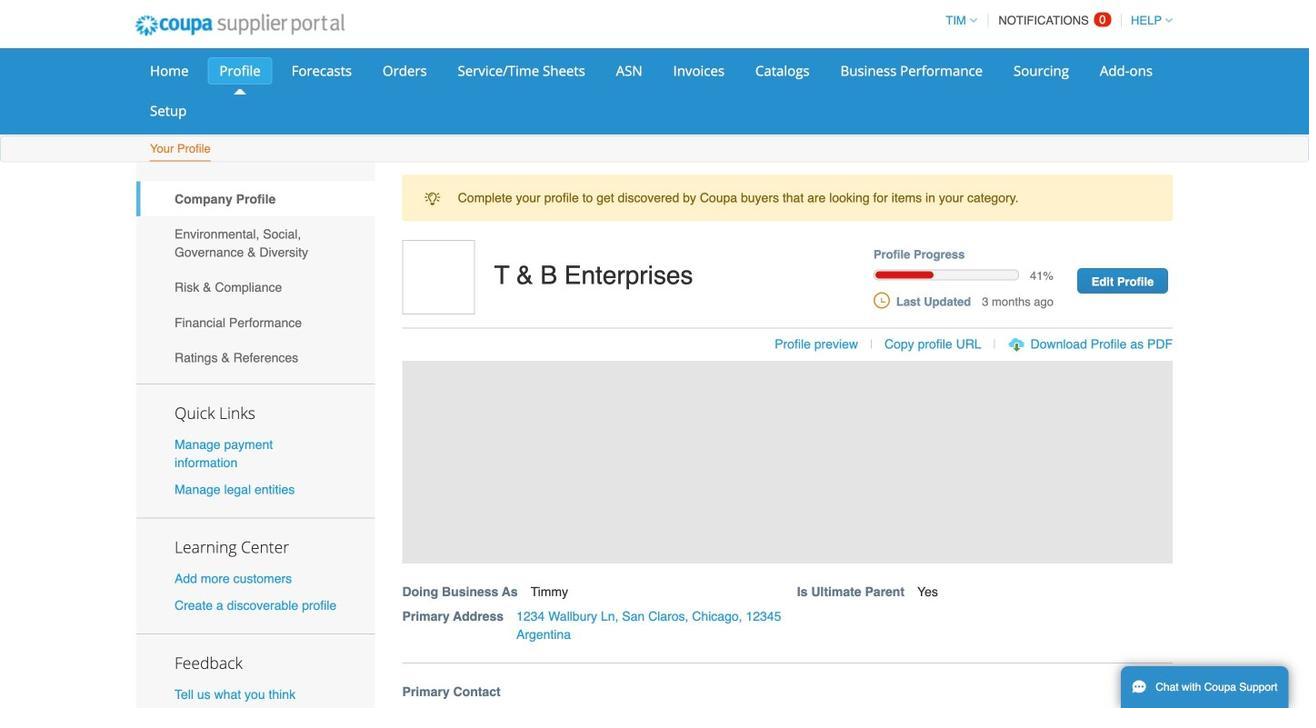 Task type: vqa. For each thing, say whether or not it's contained in the screenshot.
alert
yes



Task type: locate. For each thing, give the bounding box(es) containing it.
navigation
[[938, 3, 1173, 38]]

background image
[[402, 361, 1173, 564]]

coupa supplier portal image
[[123, 3, 357, 48]]

banner
[[396, 240, 1192, 664]]

alert
[[402, 175, 1173, 221]]



Task type: describe. For each thing, give the bounding box(es) containing it.
t & b enterprises image
[[402, 240, 475, 315]]



